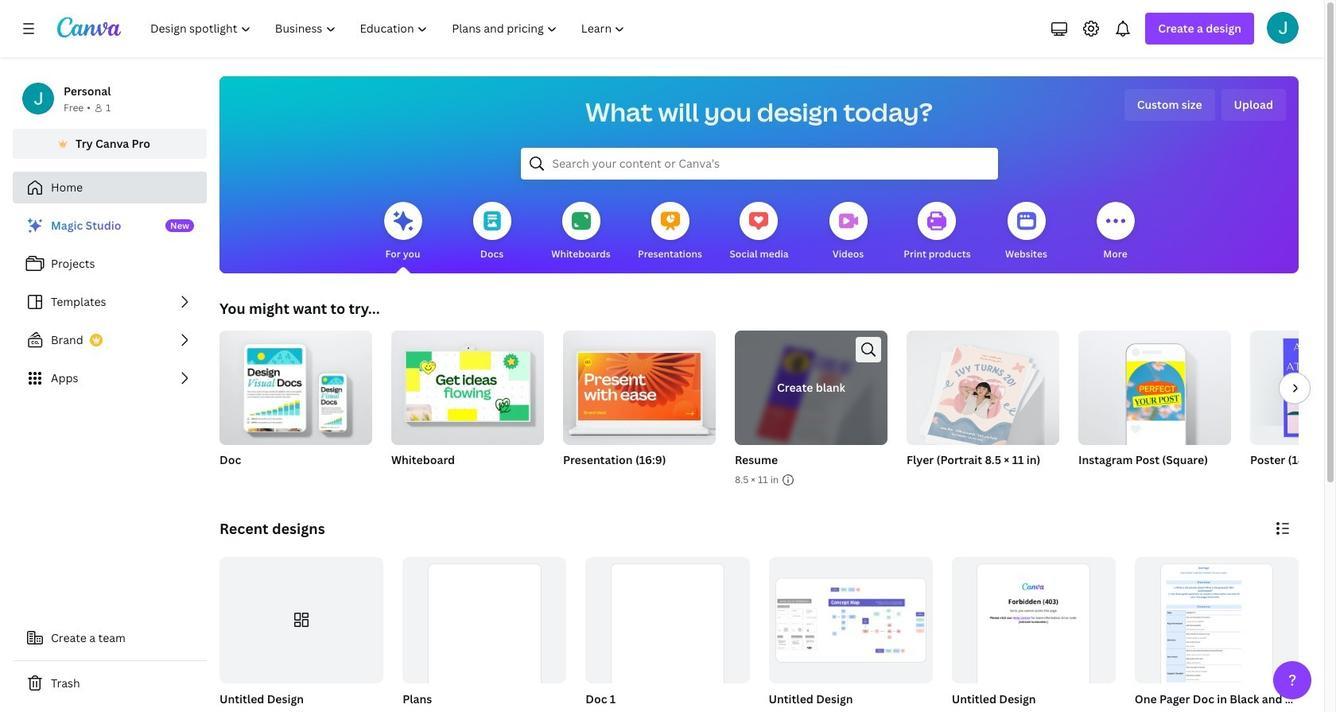 Task type: locate. For each thing, give the bounding box(es) containing it.
group
[[220, 325, 372, 489], [220, 325, 372, 446], [391, 325, 544, 489], [391, 325, 544, 446], [563, 325, 716, 489], [563, 325, 716, 446], [907, 325, 1060, 489], [907, 325, 1060, 451], [1079, 325, 1232, 489], [1079, 325, 1232, 446], [735, 331, 888, 489], [735, 331, 888, 452], [1251, 331, 1337, 489], [1251, 331, 1337, 446], [216, 558, 384, 713], [220, 558, 384, 684], [400, 558, 567, 713], [403, 558, 567, 713], [583, 558, 750, 713], [766, 558, 933, 713], [949, 558, 1116, 713], [952, 558, 1116, 713], [1132, 558, 1337, 713], [1135, 558, 1299, 713]]

None search field
[[521, 148, 998, 180]]

Search search field
[[553, 149, 966, 179]]

list
[[13, 210, 207, 395]]

john smith image
[[1267, 12, 1299, 44]]



Task type: vqa. For each thing, say whether or not it's contained in the screenshot.
button
no



Task type: describe. For each thing, give the bounding box(es) containing it.
top level navigation element
[[140, 13, 639, 45]]



